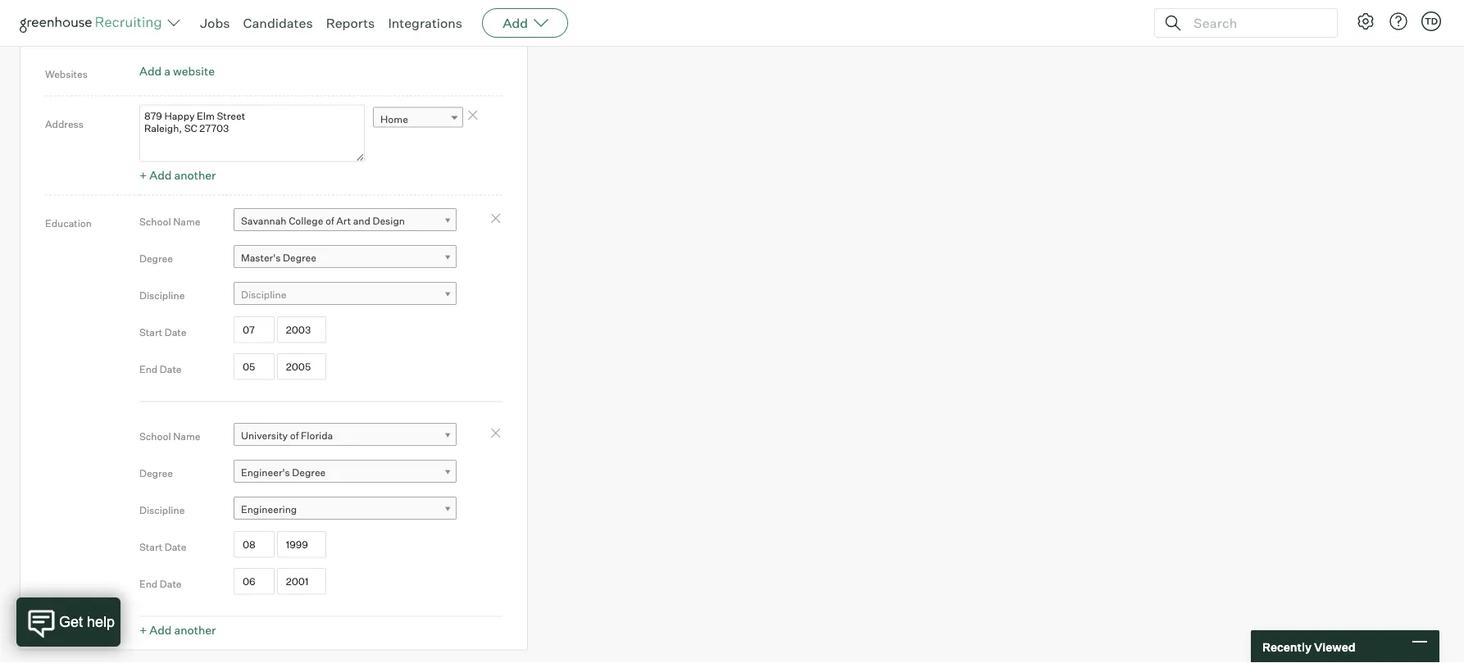 Task type: vqa. For each thing, say whether or not it's contained in the screenshot.
add corresponding to Add a website
yes



Task type: describe. For each thing, give the bounding box(es) containing it.
mm text field for yyyy text box associated with start date
[[234, 531, 275, 558]]

date for the mm text field for yyyy text box for end date
[[160, 363, 182, 376]]

yyyy text field for start date
[[277, 531, 326, 558]]

1 horizontal spatial of
[[326, 214, 334, 227]]

florida
[[301, 429, 333, 442]]

engineer's degree
[[241, 466, 326, 478]]

reports
[[326, 15, 375, 31]]

another for education
[[174, 624, 216, 638]]

add social media links link
[[139, 14, 259, 28]]

+ add another for education
[[139, 624, 216, 638]]

candidates
[[243, 15, 313, 31]]

another for address
[[174, 168, 216, 183]]

+ add another for address
[[139, 168, 216, 183]]

master's degree link
[[234, 245, 457, 269]]

home
[[381, 113, 408, 125]]

candidates link
[[243, 15, 313, 31]]

links
[[234, 14, 259, 28]]

social
[[164, 14, 195, 28]]

yyyy text field for start date
[[277, 317, 326, 343]]

engineer's degree link
[[234, 460, 457, 484]]

website
[[173, 64, 215, 78]]

end date for discipline
[[139, 363, 182, 376]]

design
[[373, 214, 405, 227]]

master's
[[241, 251, 281, 264]]

education element
[[139, 201, 503, 642]]

0 horizontal spatial media
[[75, 18, 104, 30]]

integrations link
[[388, 15, 463, 31]]

greenhouse recruiting image
[[20, 13, 167, 33]]

recently viewed
[[1263, 640, 1356, 654]]

date for the mm text field for yyyy text field associated with start date
[[165, 327, 187, 339]]

yyyy text field for end date
[[277, 353, 326, 380]]

discipline for savannah
[[139, 290, 185, 302]]

jobs
[[200, 15, 230, 31]]

discipline link
[[234, 282, 457, 306]]

name for savannah
[[173, 216, 201, 228]]

add for add a website
[[139, 64, 162, 78]]

add for add
[[503, 15, 528, 31]]

and
[[353, 214, 371, 227]]

websites
[[45, 68, 88, 80]]

td button
[[1422, 11, 1442, 31]]

+ add another link for address
[[139, 168, 216, 183]]

end for engineering
[[139, 578, 158, 591]]

add a website link
[[139, 64, 215, 78]]

university of florida
[[241, 429, 333, 442]]

end date for engineering
[[139, 578, 182, 591]]

mm text field for end date yyyy text field
[[234, 568, 275, 595]]

add social media links
[[139, 14, 259, 28]]

education
[[45, 217, 92, 229]]

end for discipline
[[139, 363, 158, 376]]

add inside education 'element'
[[150, 624, 172, 638]]

1 horizontal spatial media
[[198, 14, 231, 28]]



Task type: locate. For each thing, give the bounding box(es) containing it.
add
[[139, 14, 162, 28], [503, 15, 528, 31], [139, 64, 162, 78], [150, 168, 172, 183], [150, 624, 172, 638]]

1 vertical spatial start
[[139, 541, 163, 554]]

2 + from the top
[[139, 624, 147, 638]]

None text field
[[139, 105, 365, 162]]

end date
[[139, 363, 182, 376], [139, 578, 182, 591]]

2 end date from the top
[[139, 578, 182, 591]]

name
[[173, 216, 201, 228], [173, 431, 201, 443]]

1 school from the top
[[139, 216, 171, 228]]

0 vertical spatial of
[[326, 214, 334, 227]]

media right "social"
[[75, 18, 104, 30]]

+ add another inside education 'element'
[[139, 624, 216, 638]]

master's degree
[[241, 251, 317, 264]]

discipline for university
[[139, 505, 185, 517]]

yyyy text field down engineering
[[277, 568, 326, 595]]

1 + add another link from the top
[[139, 168, 216, 183]]

school for university
[[139, 431, 171, 443]]

media
[[198, 14, 231, 28], [75, 18, 104, 30]]

0 vertical spatial +
[[139, 168, 147, 183]]

of left "art" on the left of the page
[[326, 214, 334, 227]]

school name
[[139, 216, 201, 228], [139, 431, 201, 443]]

engineering link
[[234, 497, 457, 521]]

discipline inside discipline link
[[241, 288, 287, 300]]

1 vertical spatial + add another
[[139, 624, 216, 638]]

degree inside "link"
[[283, 251, 317, 264]]

1 vertical spatial another
[[174, 624, 216, 638]]

2 start from the top
[[139, 541, 163, 554]]

recently
[[1263, 640, 1312, 654]]

integrations
[[388, 15, 463, 31]]

yyyy text field down discipline link
[[277, 317, 326, 343]]

1 yyyy text field from the top
[[277, 353, 326, 380]]

reports link
[[326, 15, 375, 31]]

savannah
[[241, 214, 287, 227]]

date for the mm text field related to yyyy text box associated with start date
[[165, 541, 187, 554]]

name for university
[[173, 431, 201, 443]]

add for add social media links
[[139, 14, 162, 28]]

1 name from the top
[[173, 216, 201, 228]]

1 vertical spatial end date
[[139, 578, 182, 591]]

1 start from the top
[[139, 327, 163, 339]]

address
[[45, 118, 84, 130]]

2 school name from the top
[[139, 431, 201, 443]]

+ add another link
[[139, 168, 216, 183], [139, 624, 216, 638]]

start date
[[139, 327, 187, 339], [139, 541, 187, 554]]

1 vertical spatial end
[[139, 578, 158, 591]]

Search text field
[[1190, 11, 1323, 35]]

1 vertical spatial yyyy text field
[[277, 568, 326, 595]]

3 mm text field from the top
[[234, 531, 275, 558]]

1 vertical spatial of
[[290, 429, 299, 442]]

date for the mm text field associated with end date yyyy text field
[[160, 578, 182, 591]]

start date for engineering
[[139, 541, 187, 554]]

university
[[241, 429, 288, 442]]

YYYY text field
[[277, 317, 326, 343], [277, 568, 326, 595]]

school name for university of florida
[[139, 431, 201, 443]]

+ add another
[[139, 168, 216, 183], [139, 624, 216, 638]]

1 school name from the top
[[139, 216, 201, 228]]

of left florida
[[290, 429, 299, 442]]

0 vertical spatial school
[[139, 216, 171, 228]]

school for savannah
[[139, 216, 171, 228]]

savannah college of art and design link
[[234, 208, 457, 232]]

media left links
[[198, 14, 231, 28]]

start date for discipline
[[139, 327, 187, 339]]

td
[[1425, 16, 1439, 27]]

end
[[139, 363, 158, 376], [139, 578, 158, 591]]

1 vertical spatial +
[[139, 624, 147, 638]]

art
[[337, 214, 351, 227]]

home link
[[373, 107, 463, 131]]

4 mm text field from the top
[[234, 568, 275, 595]]

1 vertical spatial + add another link
[[139, 624, 216, 638]]

school name for savannah college of art and design
[[139, 216, 201, 228]]

school
[[139, 216, 171, 228], [139, 431, 171, 443]]

add a website
[[139, 64, 215, 78]]

1 vertical spatial school
[[139, 431, 171, 443]]

0 vertical spatial start date
[[139, 327, 187, 339]]

2 mm text field from the top
[[234, 353, 275, 380]]

1 end from the top
[[139, 363, 158, 376]]

viewed
[[1315, 640, 1356, 654]]

+ add another link for education
[[139, 624, 216, 638]]

YYYY text field
[[277, 353, 326, 380], [277, 531, 326, 558]]

0 vertical spatial end
[[139, 363, 158, 376]]

jobs link
[[200, 15, 230, 31]]

degree
[[283, 251, 317, 264], [139, 253, 173, 265], [292, 466, 326, 478], [139, 468, 173, 480]]

2 name from the top
[[173, 431, 201, 443]]

2 + add another link from the top
[[139, 624, 216, 638]]

social media
[[45, 18, 104, 30]]

1 vertical spatial start date
[[139, 541, 187, 554]]

1 vertical spatial name
[[173, 431, 201, 443]]

0 vertical spatial + add another
[[139, 168, 216, 183]]

1 + add another from the top
[[139, 168, 216, 183]]

another inside education 'element'
[[174, 624, 216, 638]]

0 vertical spatial another
[[174, 168, 216, 183]]

university of florida link
[[234, 423, 457, 447]]

yyyy text field down engineering
[[277, 531, 326, 558]]

td button
[[1419, 8, 1445, 34]]

engineering
[[241, 503, 297, 515]]

social
[[45, 18, 73, 30]]

0 vertical spatial school name
[[139, 216, 201, 228]]

2 end from the top
[[139, 578, 158, 591]]

2 another from the top
[[174, 624, 216, 638]]

add inside popup button
[[503, 15, 528, 31]]

0 vertical spatial yyyy text field
[[277, 317, 326, 343]]

yyyy text field up "university of florida"
[[277, 353, 326, 380]]

2 yyyy text field from the top
[[277, 531, 326, 558]]

0 vertical spatial + add another link
[[139, 168, 216, 183]]

2 + add another from the top
[[139, 624, 216, 638]]

name left the university
[[173, 431, 201, 443]]

mm text field for yyyy text field associated with start date
[[234, 317, 275, 343]]

1 vertical spatial yyyy text field
[[277, 531, 326, 558]]

0 vertical spatial yyyy text field
[[277, 353, 326, 380]]

1 vertical spatial school name
[[139, 431, 201, 443]]

start for engineering
[[139, 541, 163, 554]]

1 another from the top
[[174, 168, 216, 183]]

yyyy text field for end date
[[277, 568, 326, 595]]

2 school from the top
[[139, 431, 171, 443]]

+ for address
[[139, 168, 147, 183]]

1 yyyy text field from the top
[[277, 317, 326, 343]]

date
[[165, 327, 187, 339], [160, 363, 182, 376], [165, 541, 187, 554], [160, 578, 182, 591]]

start
[[139, 327, 163, 339], [139, 541, 163, 554]]

discipline
[[241, 288, 287, 300], [139, 290, 185, 302], [139, 505, 185, 517]]

start for discipline
[[139, 327, 163, 339]]

0 vertical spatial start
[[139, 327, 163, 339]]

+ inside education 'element'
[[139, 624, 147, 638]]

2 start date from the top
[[139, 541, 187, 554]]

college
[[289, 214, 323, 227]]

add button
[[482, 8, 569, 38]]

savannah college of art and design
[[241, 214, 405, 227]]

1 mm text field from the top
[[234, 317, 275, 343]]

+ for education
[[139, 624, 147, 638]]

of
[[326, 214, 334, 227], [290, 429, 299, 442]]

name left savannah
[[173, 216, 201, 228]]

1 start date from the top
[[139, 327, 187, 339]]

MM text field
[[234, 317, 275, 343], [234, 353, 275, 380], [234, 531, 275, 558], [234, 568, 275, 595]]

2 yyyy text field from the top
[[277, 568, 326, 595]]

1 + from the top
[[139, 168, 147, 183]]

configure image
[[1357, 11, 1376, 31]]

1 end date from the top
[[139, 363, 182, 376]]

a
[[164, 64, 171, 78]]

another
[[174, 168, 216, 183], [174, 624, 216, 638]]

0 vertical spatial end date
[[139, 363, 182, 376]]

0 horizontal spatial of
[[290, 429, 299, 442]]

0 vertical spatial name
[[173, 216, 201, 228]]

mm text field for yyyy text box for end date
[[234, 353, 275, 380]]

None submit
[[469, 663, 528, 664]]

engineer's
[[241, 466, 290, 478]]

+
[[139, 168, 147, 183], [139, 624, 147, 638]]



